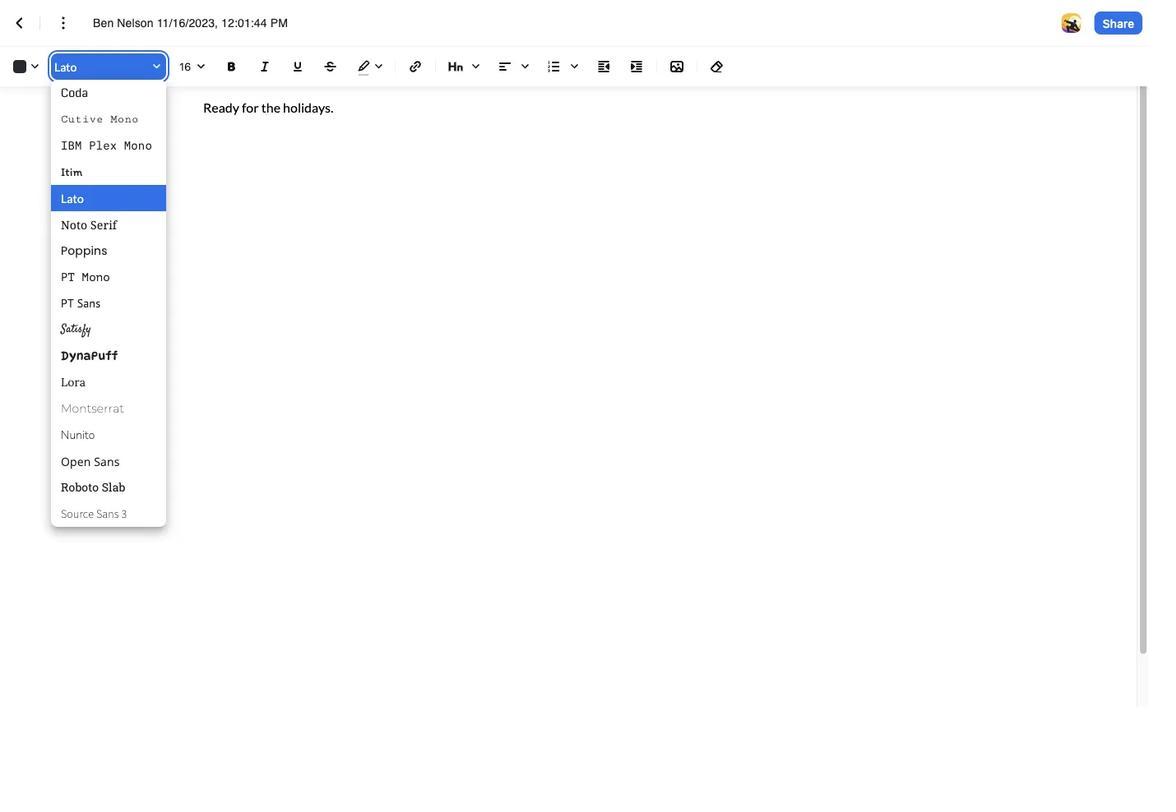 Task type: vqa. For each thing, say whether or not it's contained in the screenshot.
'Share'
yes



Task type: describe. For each thing, give the bounding box(es) containing it.
plex
[[89, 138, 117, 153]]

montserrat option
[[51, 396, 166, 422]]

noto serif
[[61, 217, 117, 232]]

ibm
[[61, 138, 82, 153]]

open image
[[191, 57, 211, 77]]

open sans
[[61, 454, 120, 469]]

ready
[[203, 99, 239, 115]]

list image
[[541, 53, 584, 80]]

lato option
[[51, 185, 166, 211]]

share button
[[1095, 12, 1143, 35]]

color image
[[7, 53, 44, 80]]

coda
[[61, 85, 88, 101]]

noto
[[61, 217, 87, 232]]

pt sans option
[[51, 290, 166, 317]]

source sans 3
[[61, 506, 127, 522]]

satisfy
[[61, 322, 91, 338]]

for
[[242, 99, 259, 115]]

satisfy option
[[51, 317, 166, 343]]

lato inside dropdown button
[[54, 60, 77, 74]]

sans for source
[[96, 506, 119, 522]]

clear style image
[[708, 57, 727, 77]]

cutive mono option
[[51, 106, 166, 132]]

strikethrough image
[[321, 57, 341, 77]]

pt for pt mono
[[61, 271, 75, 284]]

all notes image
[[10, 13, 30, 33]]

italic image
[[255, 57, 275, 77]]

poppins
[[61, 243, 107, 259]]

open
[[61, 454, 91, 469]]

open sans option
[[51, 448, 166, 475]]

decrease indent image
[[594, 57, 614, 77]]

mono for cutive mono
[[110, 113, 139, 125]]

sans for open
[[94, 454, 120, 469]]

lora
[[61, 375, 86, 390]]

link image
[[406, 57, 425, 77]]

holidays.
[[283, 99, 334, 115]]

nunito option
[[51, 422, 166, 448]]

pt mono
[[61, 271, 110, 284]]

lato button
[[51, 55, 166, 78]]

pt sans
[[61, 296, 101, 311]]

increase indent image
[[627, 57, 647, 77]]

nunito
[[61, 427, 95, 443]]

more image
[[53, 13, 73, 33]]

share
[[1103, 16, 1134, 30]]

list box containing coda
[[51, 80, 166, 527]]

montserrat
[[61, 402, 124, 416]]



Task type: locate. For each thing, give the bounding box(es) containing it.
source
[[61, 506, 94, 522]]

lato
[[54, 60, 77, 74], [61, 191, 84, 205]]

lato up coda at the top left
[[54, 60, 77, 74]]

2 vertical spatial sans
[[96, 506, 119, 522]]

mono down poppins on the left top of the page
[[82, 271, 110, 284]]

lato inside option
[[61, 191, 84, 205]]

mono down coda option
[[110, 113, 139, 125]]

underline image
[[288, 57, 308, 77]]

roboto
[[61, 480, 99, 495]]

1 vertical spatial mono
[[124, 138, 152, 153]]

sans for pt
[[77, 296, 101, 311]]

ready for the holidays.
[[203, 99, 334, 115]]

dynapuff
[[61, 349, 118, 363]]

pt for pt sans
[[61, 296, 74, 311]]

0 vertical spatial lato
[[54, 60, 77, 74]]

cutive mono
[[61, 113, 139, 125]]

itim
[[61, 165, 83, 179]]

roboto slab option
[[51, 475, 166, 501]]

pt inside pt mono option
[[61, 271, 75, 284]]

pt mono option
[[51, 264, 166, 290]]

ben nelson image
[[1062, 13, 1082, 33]]

bold image
[[222, 57, 242, 77]]

mono for pt mono
[[82, 271, 110, 284]]

serif
[[91, 217, 117, 232]]

None text field
[[93, 15, 305, 31]]

0 vertical spatial pt
[[61, 271, 75, 284]]

mono inside option
[[82, 271, 110, 284]]

the
[[261, 99, 281, 115]]

insert image image
[[667, 57, 687, 77]]

itim option
[[51, 159, 166, 185]]

ibm plex mono
[[61, 138, 152, 153]]

1 vertical spatial lato
[[61, 191, 84, 205]]

sans up the "roboto slab" option
[[94, 454, 120, 469]]

noto serif option
[[51, 211, 166, 238]]

pt up "satisfy"
[[61, 296, 74, 311]]

pt up pt sans
[[61, 271, 75, 284]]

cutive
[[61, 113, 103, 125]]

pt inside "pt sans" option
[[61, 296, 74, 311]]

sans left 3 on the left of page
[[96, 506, 119, 522]]

pt
[[61, 271, 75, 284], [61, 296, 74, 311]]

coda option
[[51, 80, 166, 106]]

heading image
[[443, 53, 485, 80]]

0 vertical spatial mono
[[110, 113, 139, 125]]

lora option
[[51, 369, 166, 396]]

2 pt from the top
[[61, 296, 74, 311]]

dynapuff option
[[51, 343, 166, 369]]

text highlight image
[[350, 53, 388, 80]]

mono
[[110, 113, 139, 125], [124, 138, 152, 153], [82, 271, 110, 284]]

sans
[[77, 296, 101, 311], [94, 454, 120, 469], [96, 506, 119, 522]]

mono right the plex on the top of page
[[124, 138, 152, 153]]

3
[[121, 506, 127, 522]]

sans down pt mono
[[77, 296, 101, 311]]

0 vertical spatial sans
[[77, 296, 101, 311]]

roboto slab
[[61, 480, 125, 495]]

1 pt from the top
[[61, 271, 75, 284]]

poppins option
[[51, 238, 166, 264]]

1 vertical spatial pt
[[61, 296, 74, 311]]

slab
[[102, 480, 125, 495]]

source sans 3 option
[[51, 501, 166, 527]]

1 vertical spatial sans
[[94, 454, 120, 469]]

text align image
[[492, 53, 535, 80]]

lato down itim
[[61, 191, 84, 205]]

list box
[[51, 80, 166, 527]]

ibm plex mono option
[[51, 132, 166, 159]]

2 vertical spatial mono
[[82, 271, 110, 284]]



